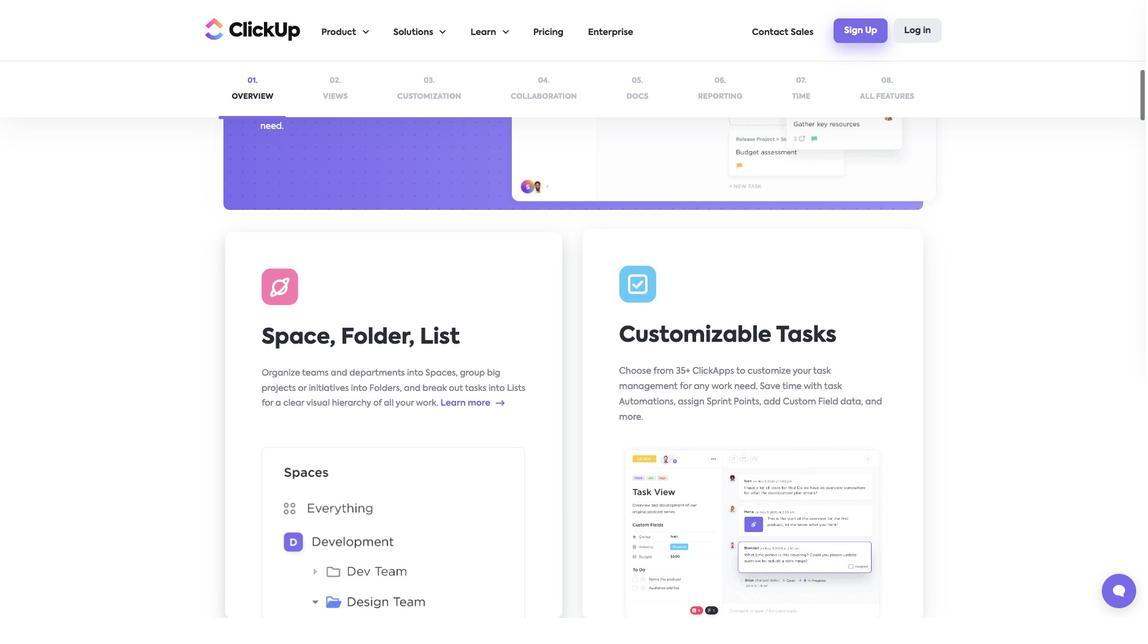 Task type: vqa. For each thing, say whether or not it's contained in the screenshot.
"Move from concept to action faster."
no



Task type: locate. For each thing, give the bounding box(es) containing it.
for down 35+
[[680, 382, 692, 391]]

0 vertical spatial everything
[[260, 6, 381, 27]]

0 vertical spatial learn
[[470, 28, 496, 37]]

view up for,
[[348, 46, 367, 54]]

1 horizontal spatial need.
[[734, 382, 758, 391]]

log
[[904, 26, 921, 35]]

up
[[865, 26, 877, 35]]

that
[[260, 107, 278, 116]]

customizable tasks
[[619, 325, 837, 347]]

product button
[[321, 1, 369, 61]]

1 vertical spatial need.
[[734, 382, 758, 391]]

0 horizontal spatial need.
[[260, 122, 284, 131]]

work.
[[416, 399, 438, 407]]

into down 'big'
[[488, 384, 505, 392]]

tasks up learn more "link"
[[465, 384, 486, 392]]

any inside clickup's everything view makes it easy to find anything you're looking for, no               matter where it lives in the hierarchy. it's your birds-eye view for all tasks across every level of your               organization that can be filtered, sorted, and saved for any need.
[[439, 107, 454, 116]]

it left 'easy'
[[399, 46, 405, 54]]

to inside clickup's everything view makes it easy to find anything you're looking for, no               matter where it lives in the hierarchy. it's your birds-eye view for all tasks across every level of your               organization that can be filtered, sorted, and saved for any need.
[[428, 46, 437, 54]]

initiatives
[[308, 384, 349, 392]]

1 vertical spatial of
[[373, 399, 381, 407]]

pricing link
[[533, 1, 563, 61]]

add
[[764, 397, 781, 406]]

list
[[420, 327, 460, 349]]

contact sales
[[752, 28, 814, 37]]

of inside organize teams and departments into spaces, group big projects or initiatives               into folders, and break out tasks into lists for a clear visual hierarchy of all your work.
[[373, 399, 381, 407]]

1 vertical spatial all
[[384, 399, 393, 407]]

0 horizontal spatial into
[[351, 384, 367, 392]]

tasks
[[776, 325, 837, 347]]

1 vertical spatial to
[[736, 367, 745, 375]]

choose from 35+ clickapps to customize your task management for any work need.               save time with task automations, assign sprint points, add custom field data, and more.
[[619, 367, 882, 421]]

0 horizontal spatial it
[[399, 46, 405, 54]]

your up "time"
[[793, 367, 811, 375]]

view up solutions
[[386, 6, 438, 27]]

0 horizontal spatial in
[[280, 76, 288, 85]]

can
[[280, 107, 297, 116]]

everything up you're
[[300, 46, 346, 54]]

your inside choose from 35+ clickapps to customize your task management for any work need.               save time with task automations, assign sprint points, add custom field data, and more.
[[793, 367, 811, 375]]

07.
[[796, 77, 806, 85]]

into up the break
[[407, 369, 423, 377]]

break
[[422, 384, 446, 392]]

your left work.
[[395, 399, 413, 407]]

0 vertical spatial tasks
[[272, 92, 294, 100]]

1 horizontal spatial any
[[694, 382, 709, 391]]

main navigation element
[[321, 1, 941, 61]]

it down find
[[449, 61, 455, 70]]

customization
[[397, 93, 461, 100]]

learn for learn
[[470, 28, 496, 37]]

0 horizontal spatial tasks
[[272, 92, 294, 100]]

spaces,
[[425, 369, 458, 377]]

0 vertical spatial view
[[386, 6, 438, 27]]

tasks up can
[[272, 92, 294, 100]]

1 horizontal spatial to
[[736, 367, 745, 375]]

every
[[325, 92, 348, 100]]

0 horizontal spatial to
[[428, 46, 437, 54]]

view
[[386, 6, 438, 27], [348, 46, 367, 54], [427, 76, 446, 85]]

task up field
[[824, 382, 842, 391]]

for
[[448, 76, 460, 85], [425, 107, 437, 116], [680, 382, 692, 391], [261, 399, 273, 407]]

to right clickapps
[[736, 367, 745, 375]]

saved
[[397, 107, 423, 116]]

all inside organize teams and departments into spaces, group big projects or initiatives               into folders, and break out tasks into lists for a clear visual hierarchy of all your work.
[[384, 399, 393, 407]]

in
[[923, 26, 931, 35], [280, 76, 288, 85]]

sorted,
[[347, 107, 376, 116]]

your
[[364, 76, 383, 85], [382, 92, 401, 100], [793, 367, 811, 375], [395, 399, 413, 407]]

1 vertical spatial view
[[348, 46, 367, 54]]

tasks inside clickup's everything view makes it easy to find anything you're looking for, no               matter where it lives in the hierarchy. it's your birds-eye view for all tasks across every level of your               organization that can be filtered, sorted, and saved for any need.
[[272, 92, 294, 100]]

your down birds-
[[382, 92, 401, 100]]

everything inside clickup's everything view makes it easy to find anything you're looking for, no               matter where it lives in the hierarchy. it's your birds-eye view for all tasks across every level of your               organization that can be filtered, sorted, and saved for any need.
[[300, 46, 346, 54]]

lives
[[260, 76, 278, 85]]

everything
[[260, 6, 381, 27], [300, 46, 346, 54]]

learn
[[470, 28, 496, 37], [440, 399, 465, 407]]

customizable
[[619, 325, 772, 347]]

need. inside clickup's everything view makes it easy to find anything you're looking for, no               matter where it lives in the hierarchy. it's your birds-eye view for all tasks across every level of your               organization that can be filtered, sorted, and saved for any need.
[[260, 122, 284, 131]]

customize
[[747, 367, 791, 375]]

of down folders,
[[373, 399, 381, 407]]

1 horizontal spatial all
[[384, 399, 393, 407]]

organize teams and departments into spaces, group big projects or initiatives               into folders, and break out tasks into lists for a clear visual hierarchy of all your work.
[[261, 369, 525, 407]]

and left saved
[[378, 107, 395, 116]]

0 horizontal spatial learn
[[440, 399, 465, 407]]

of inside clickup's everything view makes it easy to find anything you're looking for, no               matter where it lives in the hierarchy. it's your birds-eye view for all tasks across every level of your               organization that can be filtered, sorted, and saved for any need.
[[372, 92, 380, 100]]

for left a
[[261, 399, 273, 407]]

to left find
[[428, 46, 437, 54]]

it
[[399, 46, 405, 54], [449, 61, 455, 70]]

need. up points,
[[734, 382, 758, 391]]

0 vertical spatial need.
[[260, 122, 284, 131]]

a
[[275, 399, 281, 407]]

eye
[[410, 76, 425, 85]]

task up with
[[813, 367, 831, 375]]

1 horizontal spatial it
[[449, 61, 455, 70]]

filtered,
[[312, 107, 345, 116]]

1 horizontal spatial tasks
[[465, 384, 486, 392]]

any up assign
[[694, 382, 709, 391]]

task
[[813, 367, 831, 375], [824, 382, 842, 391]]

04.
[[538, 77, 550, 85]]

and
[[378, 107, 395, 116], [330, 369, 347, 377], [404, 384, 420, 392], [865, 397, 882, 406]]

sales
[[791, 28, 814, 37]]

0 horizontal spatial any
[[439, 107, 454, 116]]

all down folders,
[[384, 399, 393, 407]]

learn inside learn "popup button"
[[470, 28, 496, 37]]

0 vertical spatial any
[[439, 107, 454, 116]]

collaboration
[[511, 93, 577, 100]]

of
[[372, 92, 380, 100], [373, 399, 381, 407]]

all inside clickup's everything view makes it easy to find anything you're looking for, no               matter where it lives in the hierarchy. it's your birds-eye view for all tasks across every level of your               organization that can be filtered, sorted, and saved for any need.
[[260, 92, 270, 100]]

1 vertical spatial it
[[449, 61, 455, 70]]

learn for learn more
[[440, 399, 465, 407]]

product
[[321, 28, 356, 37]]

points,
[[734, 397, 761, 406]]

in right log
[[923, 26, 931, 35]]

matter
[[389, 61, 419, 70]]

35+
[[676, 367, 690, 375]]

time
[[782, 382, 802, 391]]

time
[[792, 93, 811, 100]]

pricing
[[533, 28, 563, 37]]

view down where
[[427, 76, 446, 85]]

views
[[323, 93, 348, 100]]

any inside choose from 35+ clickapps to customize your task management for any work need.               save time with task automations, assign sprint points, add custom field data, and more.
[[694, 382, 709, 391]]

of right level
[[372, 92, 380, 100]]

0 vertical spatial of
[[372, 92, 380, 100]]

1 vertical spatial in
[[280, 76, 288, 85]]

into
[[407, 369, 423, 377], [351, 384, 367, 392], [488, 384, 505, 392]]

1 vertical spatial everything
[[300, 46, 346, 54]]

into up hierarchy
[[351, 384, 367, 392]]

and right "data," at the right bottom of the page
[[865, 397, 882, 406]]

need. down the that
[[260, 122, 284, 131]]

to inside choose from 35+ clickapps to customize your task management for any work need.               save time with task automations, assign sprint points, add custom field data, and more.
[[736, 367, 745, 375]]

0 vertical spatial all
[[260, 92, 270, 100]]

learn more link
[[440, 399, 505, 407]]

all down lives at the top left of page
[[260, 92, 270, 100]]

1 horizontal spatial in
[[923, 26, 931, 35]]

in inside clickup's everything view makes it easy to find anything you're looking for, no               matter where it lives in the hierarchy. it's your birds-eye view for all tasks across every level of your               organization that can be filtered, sorted, and saved for any need.
[[280, 76, 288, 85]]

folder,
[[341, 327, 414, 349]]

the
[[289, 76, 304, 85]]

in left the at the top of page
[[280, 76, 288, 85]]

any down customization
[[439, 107, 454, 116]]

everything up product at the top of page
[[260, 6, 381, 27]]

customizable tasks image
[[619, 443, 886, 618]]

overview
[[232, 93, 273, 100]]

1 horizontal spatial learn
[[470, 28, 496, 37]]

0 horizontal spatial all
[[260, 92, 270, 100]]

for inside organize teams and departments into spaces, group big projects or initiatives               into folders, and break out tasks into lists for a clear visual hierarchy of all your work.
[[261, 399, 273, 407]]

1 vertical spatial any
[[694, 382, 709, 391]]

1 vertical spatial tasks
[[465, 384, 486, 392]]

contact
[[752, 28, 788, 37]]

1 vertical spatial learn
[[440, 399, 465, 407]]

space, folder, list image
[[261, 445, 526, 618]]

hierarchy.
[[306, 76, 348, 85]]

0 vertical spatial to
[[428, 46, 437, 54]]

list
[[321, 1, 752, 61]]



Task type: describe. For each thing, give the bounding box(es) containing it.
assign
[[678, 397, 705, 406]]

organization
[[403, 92, 457, 100]]

01.
[[248, 77, 258, 85]]

docs
[[626, 93, 649, 100]]

everything view
[[260, 6, 438, 27]]

big
[[487, 369, 500, 377]]

you're
[[300, 61, 325, 70]]

clickapps
[[692, 367, 734, 375]]

visual
[[306, 399, 330, 407]]

group
[[460, 369, 485, 377]]

all features
[[860, 93, 914, 100]]

and inside choose from 35+ clickapps to customize your task management for any work need.               save time with task automations, assign sprint points, add custom field data, and more.
[[865, 397, 882, 406]]

reporting
[[698, 93, 743, 100]]

for right 03.
[[448, 76, 460, 85]]

contact sales link
[[752, 1, 814, 61]]

space,
[[261, 327, 335, 349]]

05.
[[632, 77, 643, 85]]

solutions button
[[393, 1, 446, 61]]

folders,
[[369, 384, 402, 392]]

space, folder, list
[[261, 327, 460, 349]]

everything view image
[[502, 0, 944, 210]]

and inside clickup's everything view makes it easy to find anything you're looking for, no               matter where it lives in the hierarchy. it's your birds-eye view for all tasks across every level of your               organization that can be filtered, sorted, and saved for any need.
[[378, 107, 395, 116]]

tasks inside organize teams and departments into spaces, group big projects or initiatives               into folders, and break out tasks into lists for a clear visual hierarchy of all your work.
[[465, 384, 486, 392]]

where
[[421, 61, 447, 70]]

no
[[376, 61, 387, 70]]

features
[[876, 93, 914, 100]]

learn more
[[440, 399, 490, 407]]

across
[[296, 92, 323, 100]]

log in
[[904, 26, 931, 35]]

choose
[[619, 367, 651, 375]]

your down for,
[[364, 76, 383, 85]]

from
[[653, 367, 674, 375]]

1 vertical spatial task
[[824, 382, 842, 391]]

1 horizontal spatial into
[[407, 369, 423, 377]]

log in link
[[894, 18, 941, 43]]

clear
[[283, 399, 304, 407]]

management
[[619, 382, 678, 391]]

makes
[[369, 46, 397, 54]]

06.
[[714, 77, 726, 85]]

organize
[[261, 369, 300, 377]]

02.
[[330, 77, 341, 85]]

or
[[298, 384, 306, 392]]

for inside choose from 35+ clickapps to customize your task management for any work need.               save time with task automations, assign sprint points, add custom field data, and more.
[[680, 382, 692, 391]]

08.
[[881, 77, 893, 85]]

sign up
[[844, 26, 877, 35]]

more
[[467, 399, 490, 407]]

easy
[[407, 46, 426, 54]]

save
[[760, 382, 780, 391]]

0 vertical spatial task
[[813, 367, 831, 375]]

sign up button
[[834, 18, 888, 43]]

learn button
[[470, 1, 509, 61]]

looking
[[328, 61, 359, 70]]

sprint
[[707, 397, 732, 406]]

with
[[804, 382, 822, 391]]

2 horizontal spatial into
[[488, 384, 505, 392]]

anything
[[260, 61, 298, 70]]

enterprise link
[[588, 1, 633, 61]]

2 vertical spatial view
[[427, 76, 446, 85]]

clickup's
[[260, 46, 298, 54]]

need. inside choose from 35+ clickapps to customize your task management for any work need.               save time with task automations, assign sprint points, add custom field data, and more.
[[734, 382, 758, 391]]

for,
[[361, 61, 374, 70]]

lists
[[507, 384, 525, 392]]

and up initiatives at the bottom left
[[330, 369, 347, 377]]

enterprise
[[588, 28, 633, 37]]

for down customization
[[425, 107, 437, 116]]

0 vertical spatial in
[[923, 26, 931, 35]]

find
[[439, 46, 456, 54]]

automations,
[[619, 397, 676, 406]]

list containing product
[[321, 1, 752, 61]]

custom
[[783, 397, 816, 406]]

more.
[[619, 413, 643, 421]]

hierarchy
[[332, 399, 371, 407]]

03.
[[424, 77, 435, 85]]

be
[[299, 107, 310, 116]]

your inside organize teams and departments into spaces, group big projects or initiatives               into folders, and break out tasks into lists for a clear visual hierarchy of all your work.
[[395, 399, 413, 407]]

teams
[[302, 369, 328, 377]]

and up work.
[[404, 384, 420, 392]]

clickup's everything view makes it easy to find anything you're looking for, no               matter where it lives in the hierarchy. it's your birds-eye view for all tasks across every level of your               organization that can be filtered, sorted, and saved for any need.
[[260, 46, 460, 131]]

projects
[[261, 384, 296, 392]]

level
[[350, 92, 370, 100]]

data,
[[840, 397, 863, 406]]

it's
[[350, 76, 362, 85]]

all
[[860, 93, 874, 100]]

0 vertical spatial it
[[399, 46, 405, 54]]

sign
[[844, 26, 863, 35]]

solutions
[[393, 28, 433, 37]]

birds-
[[385, 76, 410, 85]]



